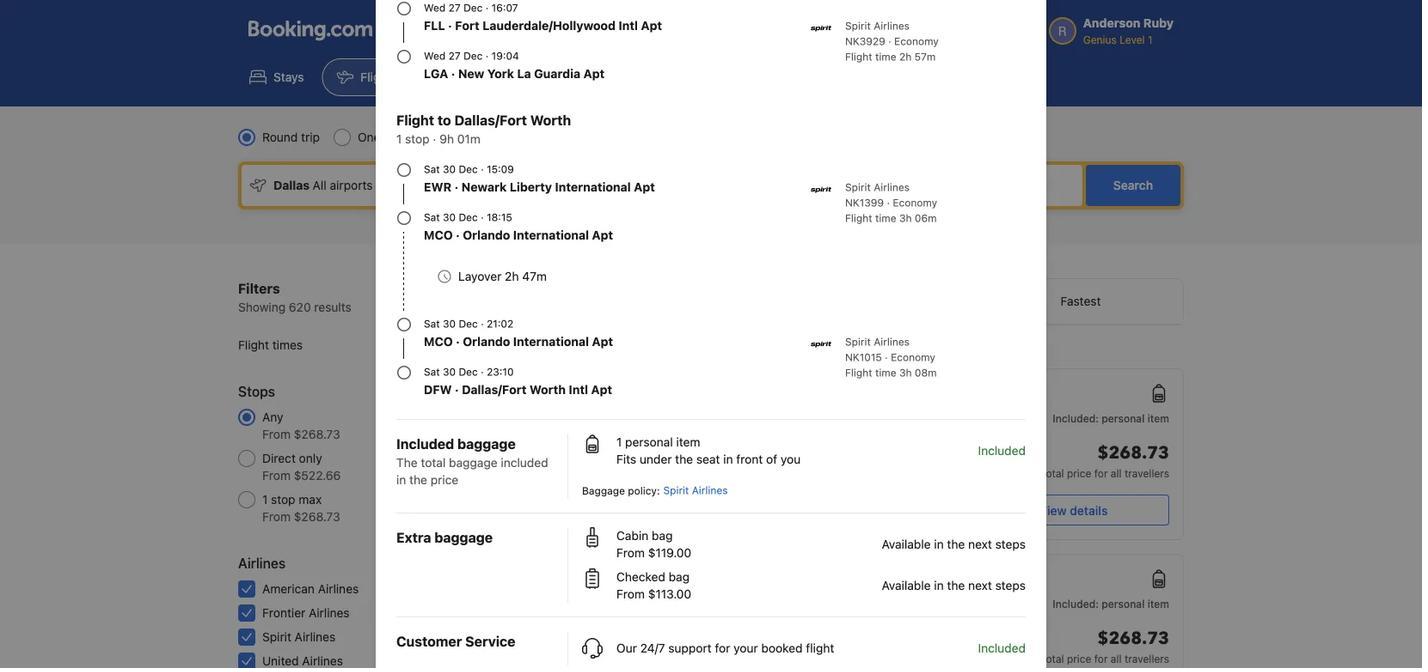 Task type: locate. For each thing, give the bounding box(es) containing it.
dec inside sat 30 dec · 15:09 ewr · newark liberty international apt
[[459, 163, 478, 175]]

$268.73 inside 1 stop max from $268.73
[[294, 510, 340, 524]]

· left 18:15
[[481, 212, 484, 224]]

0 vertical spatial time
[[875, 51, 896, 63]]

27 up fort
[[448, 2, 461, 14]]

wed for fll
[[424, 2, 446, 14]]

0 vertical spatial 9h 01m
[[775, 463, 811, 475]]

orlando inside sat 30 dec · 21:02 mco · orlando international apt
[[463, 335, 510, 349]]

2 $268.73 total price for all travellers from the top
[[1040, 628, 1169, 665]]

worth up 1236
[[530, 383, 566, 397]]

item
[[1147, 413, 1169, 425], [676, 435, 700, 450], [1147, 598, 1169, 610]]

0 vertical spatial available
[[882, 538, 931, 552]]

0 vertical spatial travellers
[[1124, 468, 1169, 480]]

sat left 21:02
[[424, 318, 440, 330]]

flights
[[361, 70, 398, 84]]

0 horizontal spatial ewr
[[424, 180, 451, 194]]

1 horizontal spatial stop
[[405, 132, 430, 146]]

01m inside flight to dallas/fort worth 1 stop · 9h 01m
[[457, 132, 480, 146]]

spirit airlines down frontier airlines
[[262, 631, 335, 645]]

3h left 08m
[[899, 367, 912, 379]]

ewr
[[424, 180, 451, 194], [638, 484, 661, 496]]

apt inside sat 30 dec · 21:02 mco · orlando international apt
[[592, 335, 613, 349]]

time down nk1015
[[875, 367, 896, 379]]

1 vertical spatial bag
[[669, 570, 690, 585]]

spirit
[[845, 20, 871, 32], [845, 181, 871, 193], [845, 336, 871, 348], [583, 434, 609, 446], [663, 485, 689, 497], [583, 512, 609, 524], [262, 631, 291, 645]]

3 sat from the top
[[424, 318, 440, 330]]

direct only from $522.66
[[262, 452, 341, 483]]

1 vertical spatial $268.73 total price for all travellers
[[1040, 628, 1169, 665]]

1 down direct
[[262, 493, 268, 507]]

personal
[[1102, 413, 1145, 425], [625, 435, 673, 450], [1102, 598, 1145, 610]]

reset all button
[[487, 279, 534, 299]]

steps
[[995, 538, 1026, 552], [995, 579, 1026, 593]]

the
[[675, 453, 693, 467], [409, 473, 427, 487], [947, 538, 965, 552], [947, 579, 965, 593]]

there
[[672, 341, 697, 353]]

wed inside wed 27 dec · 19:04 lga · new york la guardia apt
[[424, 50, 446, 62]]

airlines up nk1399 at right
[[874, 181, 910, 193]]

2 vertical spatial stop
[[271, 493, 295, 507]]

flight left +
[[454, 70, 485, 84]]

3 time from the top
[[875, 367, 896, 379]]

spirit up baggage
[[583, 434, 609, 446]]

1 vertical spatial 9h
[[775, 463, 788, 475]]

checked
[[616, 570, 665, 585]]

0 vertical spatial mco
[[424, 228, 453, 242]]

times
[[272, 338, 303, 353]]

. inside 15:09 ewr . 30 dec
[[664, 481, 667, 493]]

08:57 dfw . 27 dec
[[638, 571, 704, 604]]

1 vertical spatial total
[[1040, 653, 1064, 665]]

27 down 08:57
[[670, 592, 682, 604]]

1 vertical spatial available
[[882, 579, 931, 593]]

car rentals
[[586, 70, 646, 84]]

1 up you
[[781, 408, 785, 420]]

· inside flight to dallas/fort worth 1 stop · 9h 01m
[[433, 132, 436, 146]]

0 vertical spatial total
[[1040, 468, 1064, 480]]

dec for sat 30 dec · 21:02 mco · orlando international apt
[[459, 318, 478, 330]]

· left multi-
[[433, 132, 436, 146]]

0 vertical spatial personal
[[1102, 413, 1145, 425]]

stop for 1 stop
[[788, 408, 810, 420]]

2 steps from the top
[[995, 579, 1026, 593]]

mco inside sat 30 dec · 21:02 mco · orlando international apt
[[424, 335, 453, 349]]

from inside direct only from $522.66
[[262, 469, 291, 483]]

dec left 21:02
[[459, 318, 478, 330]]

spirit airlines up fits
[[583, 434, 647, 446]]

total
[[1040, 468, 1064, 480], [1040, 653, 1064, 665]]

0 vertical spatial all
[[522, 282, 534, 296]]

economy inside spirit airlines nk1015 · economy flight time 3h 08m
[[891, 352, 935, 364]]

0 vertical spatial 9h
[[439, 132, 454, 146]]

lauderdale/hollywood
[[482, 18, 616, 33]]

2h left 47m
[[505, 270, 519, 284]]

airlines
[[874, 20, 910, 32], [874, 181, 910, 193], [874, 336, 910, 348], [611, 434, 647, 446], [692, 485, 728, 497], [611, 512, 647, 524], [238, 556, 286, 572], [318, 582, 359, 597], [309, 607, 350, 621], [295, 631, 335, 645]]

intl for worth
[[569, 383, 588, 397]]

1 mco from the top
[[424, 228, 453, 242]]

16:07
[[492, 2, 518, 14]]

27 for new
[[448, 50, 461, 62]]

1 vertical spatial dfw
[[638, 592, 661, 604]]

1 vertical spatial next
[[968, 579, 992, 593]]

dec down the $119.00
[[685, 592, 704, 604]]

frontier
[[262, 607, 305, 621]]

1 up fits
[[616, 435, 622, 450]]

dec for wed 27 dec · 19:04 lga · new york la guardia apt
[[463, 50, 483, 62]]

1 for 1 stop
[[781, 408, 785, 420]]

dfw inside 08:57 dfw . 27 dec
[[638, 592, 661, 604]]

time for orlando international apt
[[875, 367, 896, 379]]

1 vertical spatial spirit airlines
[[583, 512, 647, 524]]

economy inside spirit airlines nk3929 · economy flight time 2h 57m
[[894, 35, 939, 47]]

0 vertical spatial stop
[[405, 132, 430, 146]]

0 horizontal spatial intl
[[569, 383, 588, 397]]

30 inside sat 30 dec · 21:02 mco · orlando international apt
[[443, 318, 456, 330]]

2 available in the next steps from the top
[[882, 579, 1026, 593]]

stop left multi-
[[405, 132, 430, 146]]

economy up 06m
[[893, 197, 937, 209]]

included inside the included baggage the total baggage included in the price
[[396, 436, 454, 453]]

0 vertical spatial orlando
[[463, 228, 510, 242]]

· right nk1399 at right
[[887, 197, 890, 209]]

0 vertical spatial dfw
[[424, 383, 452, 397]]

any from $268.73
[[262, 411, 340, 442]]

1 vertical spatial included:
[[1053, 598, 1099, 610]]

included: personal item
[[1053, 413, 1169, 425], [1053, 598, 1169, 610]]

dfw
[[424, 383, 452, 397], [638, 592, 661, 604]]

max
[[299, 493, 322, 507]]

ewr inside 15:09 ewr . 30 dec
[[638, 484, 661, 496]]

15:09 up newark
[[487, 163, 514, 175]]

2 time from the top
[[875, 212, 896, 224]]

ewr inside sat 30 dec · 15:09 ewr · newark liberty international apt
[[424, 180, 451, 194]]

1 inside 1 personal item fits under the seat in front of you
[[616, 435, 622, 450]]

mco
[[424, 228, 453, 242], [424, 335, 453, 349]]

time down nk1399 at right
[[875, 212, 896, 224]]

dec
[[463, 2, 483, 14], [463, 50, 483, 62], [459, 163, 478, 175], [459, 212, 478, 224], [459, 318, 478, 330], [459, 366, 478, 378], [685, 484, 705, 496], [685, 592, 704, 604]]

1 available from the top
[[882, 538, 931, 552]]

dec up newark
[[459, 163, 478, 175]]

international up sat 30 dec · 23:10 dfw · dallas/fort worth intl apt
[[513, 335, 589, 349]]

included:
[[1053, 413, 1099, 425], [1053, 598, 1099, 610]]

the inside 1 personal item fits under the seat in front of you
[[675, 453, 693, 467]]

baggage right total
[[449, 456, 498, 470]]

time inside spirit airlines nk1015 · economy flight time 3h 08m
[[875, 367, 896, 379]]

economy inside spirit airlines nk1399 · economy flight time 3h 06m
[[893, 197, 937, 209]]

spirit right policy:
[[663, 485, 689, 497]]

0 vertical spatial wed
[[424, 2, 446, 14]]

bag inside cabin bag from $119.00
[[652, 529, 673, 543]]

trip
[[301, 130, 320, 144]]

dec for sat 30 dec · 23:10 dfw · dallas/fort worth intl apt
[[459, 366, 478, 378]]

included
[[501, 456, 548, 470]]

1 vertical spatial included: personal item
[[1053, 598, 1169, 610]]

1 vertical spatial ewr
[[638, 484, 661, 496]]

1 for 1 personal item fits under the seat in front of you
[[616, 435, 622, 450]]

dec left 18:15
[[459, 212, 478, 224]]

2 orlando from the top
[[463, 335, 510, 349]]

dallas/fort down 23:10
[[462, 383, 527, 397]]

2 vertical spatial international
[[513, 335, 589, 349]]

dec inside sat 30 dec · 21:02 mco · orlando international apt
[[459, 318, 478, 330]]

from inside the any from $268.73
[[262, 428, 291, 442]]

1 vertical spatial wed
[[424, 50, 446, 62]]

30 inside sat 30 dec · 23:10 dfw · dallas/fort worth intl apt
[[443, 366, 456, 378]]

1 vertical spatial 15:09
[[638, 464, 676, 480]]

1 steps from the top
[[995, 538, 1026, 552]]

steps right 22:11
[[995, 579, 1026, 593]]

0 vertical spatial worth
[[530, 112, 571, 129]]

3h for newark liberty international apt
[[899, 212, 912, 224]]

1 vertical spatial orlando
[[463, 335, 510, 349]]

1 vertical spatial 27
[[448, 50, 461, 62]]

dec for sat 30 dec · 18:15 mco · orlando international apt
[[459, 212, 478, 224]]

. for 08:57
[[664, 588, 667, 600]]

4 sat from the top
[[424, 366, 440, 378]]

0 vertical spatial 01m
[[457, 132, 480, 146]]

mco inside sat 30 dec · 18:15 mco · orlando international apt
[[424, 228, 453, 242]]

1 sat from the top
[[424, 163, 440, 175]]

orlando down 18:15
[[463, 228, 510, 242]]

sat left 23:10
[[424, 366, 440, 378]]

24/7
[[640, 642, 665, 656]]

baggage policy: spirit airlines
[[582, 485, 728, 497]]

1 vertical spatial 9h 01m
[[775, 649, 811, 661]]

2 sat from the top
[[424, 212, 440, 224]]

stays link
[[235, 58, 318, 96]]

checked bag from $113.00
[[616, 570, 691, 602]]

orlando
[[463, 228, 510, 242], [463, 335, 510, 349]]

1 vertical spatial mco
[[424, 335, 453, 349]]

stop up you
[[788, 408, 810, 420]]

international inside sat 30 dec · 18:15 mco · orlando international apt
[[513, 228, 589, 242]]

1 travellers from the top
[[1124, 468, 1169, 480]]

1 right one
[[396, 132, 402, 146]]

time for newark liberty international apt
[[875, 212, 896, 224]]

economy for orlando international apt
[[891, 352, 935, 364]]

seat
[[696, 453, 720, 467]]

2 included: personal item from the top
[[1053, 598, 1169, 610]]

baggage
[[582, 485, 625, 497]]

30 left 18:15
[[443, 212, 456, 224]]

0 vertical spatial ewr
[[424, 180, 451, 194]]

2 travellers from the top
[[1124, 653, 1169, 665]]

airlines up cabin
[[611, 512, 647, 524]]

airlines inside baggage policy: spirit airlines
[[692, 485, 728, 497]]

spirit airlines image for newark liberty international apt
[[811, 180, 831, 200]]

mco for sat 30 dec · 21:02 mco · orlando international apt
[[424, 335, 453, 349]]

3h inside spirit airlines nk1015 · economy flight time 3h 08m
[[899, 367, 912, 379]]

of
[[766, 453, 777, 467]]

wed up lga
[[424, 50, 446, 62]]

bag
[[652, 529, 673, 543], [669, 570, 690, 585]]

27 inside wed 27 dec · 16:07 fll · fort lauderdale/hollywood intl apt
[[448, 2, 461, 14]]

wed for lga
[[424, 50, 446, 62]]

15:09 inside 15:09 ewr . 30 dec
[[638, 464, 676, 480]]

1 inside 1 stop max from $268.73
[[262, 493, 268, 507]]

flight down nk1399 at right
[[845, 212, 872, 224]]

06m
[[915, 212, 937, 224]]

spirit airlines nk1015 · economy flight time 3h 08m
[[845, 336, 937, 379]]

08m
[[915, 367, 937, 379]]

from inside cabin bag from $119.00
[[616, 546, 645, 561]]

2 vertical spatial all
[[1111, 653, 1122, 665]]

1 vertical spatial item
[[676, 435, 700, 450]]

1 vertical spatial personal
[[625, 435, 673, 450]]

flight
[[845, 51, 872, 63], [454, 70, 485, 84], [396, 112, 434, 129], [845, 212, 872, 224], [238, 338, 269, 353], [845, 367, 872, 379]]

dec left 23:10
[[459, 366, 478, 378]]

. inside 08:57 dfw . 27 dec
[[664, 588, 667, 600]]

spirit airlines nk1399 · economy flight time 3h 06m
[[845, 181, 937, 224]]

1 spirit airlines image from the top
[[811, 18, 831, 39]]

american
[[262, 582, 315, 597]]

hotel
[[499, 70, 529, 84]]

stop left max
[[271, 493, 295, 507]]

sat
[[424, 163, 440, 175], [424, 212, 440, 224], [424, 318, 440, 330], [424, 366, 440, 378]]

dec up fort
[[463, 2, 483, 14]]

travellers
[[1124, 468, 1169, 480], [1124, 653, 1169, 665]]

. for 15:09
[[664, 481, 667, 493]]

lga
[[424, 67, 448, 81]]

dec down seat
[[685, 484, 705, 496]]

1 horizontal spatial intl
[[619, 18, 638, 33]]

1 vertical spatial stop
[[788, 408, 810, 420]]

all inside reset all button
[[522, 282, 534, 296]]

baggage left fees
[[769, 341, 812, 353]]

3h left 06m
[[899, 212, 912, 224]]

to
[[437, 112, 451, 129]]

1 time from the top
[[875, 51, 896, 63]]

1 next from the top
[[968, 538, 992, 552]]

3h inside spirit airlines nk1399 · economy flight time 3h 06m
[[899, 212, 912, 224]]

steps down view details button
[[995, 538, 1026, 552]]

from inside checked bag from $113.00
[[616, 588, 645, 602]]

orlando inside sat 30 dec · 18:15 mco · orlando international apt
[[463, 228, 510, 242]]

stop inside 1 stop max from $268.73
[[271, 493, 295, 507]]

0 vertical spatial 2h
[[899, 51, 912, 63]]

airlines inside spirit airlines nk1015 · economy flight time 3h 08m
[[874, 336, 910, 348]]

30 down multi-
[[443, 163, 456, 175]]

0 vertical spatial spirit airlines image
[[811, 18, 831, 39]]

spirit airlines image
[[811, 18, 831, 39], [811, 180, 831, 200], [811, 334, 831, 355]]

2 spirit airlines image from the top
[[811, 180, 831, 200]]

21:02
[[487, 318, 513, 330]]

spirit airlines up cabin
[[583, 512, 647, 524]]

from down checked
[[616, 588, 645, 602]]

1 vertical spatial international
[[513, 228, 589, 242]]

orlando for sat 30 dec · 18:15 mco · orlando international apt
[[463, 228, 510, 242]]

22
[[520, 607, 534, 621]]

2 9h 01m from the top
[[775, 649, 811, 661]]

1 3h from the top
[[899, 212, 912, 224]]

1 included: personal item from the top
[[1053, 413, 1169, 425]]

dfw up total
[[424, 383, 452, 397]]

0 vertical spatial steps
[[995, 538, 1026, 552]]

0 vertical spatial intl
[[619, 18, 638, 33]]

1 vertical spatial all
[[1111, 468, 1122, 480]]

international inside sat 30 dec · 21:02 mco · orlando international apt
[[513, 335, 589, 349]]

9h right your
[[775, 649, 788, 661]]

0 vertical spatial included:
[[1053, 413, 1099, 425]]

fort
[[455, 18, 479, 33]]

30 inside sat 30 dec · 18:15 mco · orlando international apt
[[443, 212, 456, 224]]

spirit airlines image left nk3929
[[811, 18, 831, 39]]

intl inside wed 27 dec · 16:07 fll · fort lauderdale/hollywood intl apt
[[619, 18, 638, 33]]

time inside spirit airlines nk3929 · economy flight time 2h 57m
[[875, 51, 896, 63]]

$268.73 total price for all travellers
[[1040, 442, 1169, 480], [1040, 628, 1169, 665]]

0 vertical spatial 3h
[[899, 212, 912, 224]]

· right nk1015
[[885, 352, 888, 364]]

dec up new
[[463, 50, 483, 62]]

9h 01m
[[775, 463, 811, 475], [775, 649, 811, 661]]

your
[[734, 642, 758, 656]]

our 24/7 support for your booked flight
[[616, 642, 834, 656]]

guardia
[[534, 67, 580, 81]]

sat inside sat 30 dec · 21:02 mco · orlando international apt
[[424, 318, 440, 330]]

9h down to on the left
[[439, 132, 454, 146]]

. down 22:11
[[906, 588, 915, 600]]

1 $268.73 total price for all travellers from the top
[[1040, 442, 1169, 480]]

bag up $113.00
[[669, 570, 690, 585]]

· left 19:04
[[486, 50, 489, 62]]

flight inside spirit airlines nk1015 · economy flight time 3h 08m
[[845, 367, 872, 379]]

international up 47m
[[513, 228, 589, 242]]

1 horizontal spatial ewr
[[638, 484, 661, 496]]

0 vertical spatial available in the next steps
[[882, 538, 1026, 552]]

booking.com logo image
[[248, 20, 372, 41], [248, 20, 372, 41]]

1 included: from the top
[[1053, 413, 1099, 425]]

spirit up nk1399 at right
[[845, 181, 871, 193]]

multi-city
[[443, 130, 496, 144]]

· left newark
[[454, 180, 459, 194]]

1 horizontal spatial 2h
[[899, 51, 912, 63]]

spirit airlines image for fort lauderdale/hollywood intl apt
[[811, 18, 831, 39]]

2 wed from the top
[[424, 50, 446, 62]]

sat inside sat 30 dec · 15:09 ewr · newark liberty international apt
[[424, 163, 440, 175]]

filters
[[238, 281, 280, 297]]

the inside the included baggage the total baggage included in the price
[[409, 473, 427, 487]]

2 vertical spatial item
[[1147, 598, 1169, 610]]

15:09 up baggage policy: spirit airlines
[[638, 464, 676, 480]]

dec inside wed 27 dec · 19:04 lga · new york la guardia apt
[[463, 50, 483, 62]]

intl inside sat 30 dec · 23:10 dfw · dallas/fort worth intl apt
[[569, 383, 588, 397]]

dec inside wed 27 dec · 16:07 fll · fort lauderdale/hollywood intl apt
[[463, 2, 483, 14]]

2h left 57m
[[899, 51, 912, 63]]

airlines down frontier airlines
[[295, 631, 335, 645]]

stays
[[273, 70, 304, 84]]

0 vertical spatial dallas/fort
[[454, 112, 527, 129]]

1 vertical spatial available in the next steps
[[882, 579, 1026, 593]]

spirit airlines image left nk1399 at right
[[811, 180, 831, 200]]

0 vertical spatial next
[[968, 538, 992, 552]]

next for from $119.00
[[968, 538, 992, 552]]

economy for newark liberty international apt
[[893, 197, 937, 209]]

baggage right 'extra'
[[434, 530, 493, 546]]

15:09 for 15:09 ewr . 30 dec
[[638, 464, 676, 480]]

stop
[[405, 132, 430, 146], [788, 408, 810, 420], [271, 493, 295, 507]]

30 left 21:02
[[443, 318, 456, 330]]

1 vertical spatial worth
[[530, 383, 566, 397]]

0 horizontal spatial stop
[[271, 493, 295, 507]]

30 inside sat 30 dec · 15:09 ewr · newark liberty international apt
[[443, 163, 456, 175]]

1 vertical spatial travellers
[[1124, 653, 1169, 665]]

0 horizontal spatial dfw
[[424, 383, 452, 397]]

0 vertical spatial item
[[1147, 413, 1169, 425]]

apt inside wed 27 dec · 16:07 fll · fort lauderdale/hollywood intl apt
[[641, 18, 662, 33]]

from down cabin
[[616, 546, 645, 561]]

1 vertical spatial 3h
[[899, 367, 912, 379]]

2 3h from the top
[[899, 367, 912, 379]]

spirit up nk3929
[[845, 20, 871, 32]]

0 vertical spatial bag
[[652, 529, 673, 543]]

may
[[601, 341, 621, 353]]

economy up 08m
[[891, 352, 935, 364]]

from
[[262, 428, 291, 442], [262, 469, 291, 483], [262, 510, 291, 524], [616, 546, 645, 561], [616, 588, 645, 602]]

support
[[668, 642, 712, 656]]

2 horizontal spatial stop
[[788, 408, 810, 420]]

ewr left newark
[[424, 180, 451, 194]]

1 available in the next steps from the top
[[882, 538, 1026, 552]]

flight inside spirit airlines nk3929 · economy flight time 2h 57m
[[845, 51, 872, 63]]

economy up 57m
[[894, 35, 939, 47]]

1 orlando from the top
[[463, 228, 510, 242]]

1 vertical spatial dallas/fort
[[462, 383, 527, 397]]

· right nk3929
[[888, 35, 891, 47]]

new
[[458, 67, 484, 81]]

1 vertical spatial time
[[875, 212, 896, 224]]

wed inside wed 27 dec · 16:07 fll · fort lauderdale/hollywood intl apt
[[424, 2, 446, 14]]

any
[[262, 411, 283, 425]]

2 vertical spatial spirit airlines image
[[811, 334, 831, 355]]

sat inside sat 30 dec · 23:10 dfw · dallas/fort worth intl apt
[[424, 366, 440, 378]]

sat down to on the left
[[424, 163, 440, 175]]

dallas/fort up city
[[454, 112, 527, 129]]

0 vertical spatial international
[[555, 180, 631, 194]]

time inside spirit airlines nk1399 · economy flight time 3h 06m
[[875, 212, 896, 224]]

spirit inside spirit airlines nk1399 · economy flight time 3h 06m
[[845, 181, 871, 193]]

0 vertical spatial 15:09
[[487, 163, 514, 175]]

from down any
[[262, 428, 291, 442]]

15:09 ewr . 30 dec
[[638, 464, 705, 496]]

27 inside wed 27 dec · 19:04 lga · new york la guardia apt
[[448, 50, 461, 62]]

bag for cabin bag
[[652, 529, 673, 543]]

2 mco from the top
[[424, 335, 453, 349]]

available for from $119.00
[[882, 538, 931, 552]]

steps for $113.00
[[995, 579, 1026, 593]]

bag inside checked bag from $113.00
[[669, 570, 690, 585]]

airlines inside spirit airlines nk1399 · economy flight time 3h 06m
[[874, 181, 910, 193]]

airlines up nk1015
[[874, 336, 910, 348]]

2 vertical spatial 27
[[670, 592, 682, 604]]

intl up rentals
[[619, 18, 638, 33]]

1 wed from the top
[[424, 2, 446, 14]]

flight down nk1015
[[845, 367, 872, 379]]

ewr down the under on the bottom left of the page
[[638, 484, 661, 496]]

reset
[[487, 282, 518, 296]]

dfw down 08:57
[[638, 592, 661, 604]]

dec inside sat 30 dec · 18:15 mco · orlando international apt
[[459, 212, 478, 224]]

0 vertical spatial included: personal item
[[1053, 413, 1169, 425]]

available in the next steps for $113.00
[[882, 579, 1026, 593]]

77
[[520, 452, 534, 466]]

. right policy:
[[664, 481, 667, 493]]

1 vertical spatial spirit airlines image
[[811, 180, 831, 200]]

27
[[448, 2, 461, 14], [448, 50, 461, 62], [670, 592, 682, 604]]

0 vertical spatial $268.73 total price for all travellers
[[1040, 442, 1169, 480]]

next
[[968, 538, 992, 552], [968, 579, 992, 593]]

2 vertical spatial time
[[875, 367, 896, 379]]

1 horizontal spatial dfw
[[638, 592, 661, 604]]

dallas/fort inside sat 30 dec · 23:10 dfw · dallas/fort worth intl apt
[[462, 383, 527, 397]]

sat 30 dec · 18:15 mco · orlando international apt
[[424, 212, 613, 242]]

0 vertical spatial 27
[[448, 2, 461, 14]]

item inside 1 personal item fits under the seat in front of you
[[676, 435, 700, 450]]

1 vertical spatial 2h
[[505, 270, 519, 284]]

1 vertical spatial intl
[[569, 383, 588, 397]]

included
[[396, 436, 454, 453], [978, 444, 1026, 458], [978, 642, 1026, 656]]

economy for fort lauderdale/hollywood intl apt
[[894, 35, 939, 47]]

sat inside sat 30 dec · 18:15 mco · orlando international apt
[[424, 212, 440, 224]]

2 next from the top
[[968, 579, 992, 593]]

2 vertical spatial 15:09
[[638, 650, 676, 666]]

wed up fll
[[424, 2, 446, 14]]

1 vertical spatial steps
[[995, 579, 1026, 593]]

3 spirit airlines image from the top
[[811, 334, 831, 355]]

flight down nk3929
[[845, 51, 872, 63]]

0 horizontal spatial 2h
[[505, 270, 519, 284]]

dec inside sat 30 dec · 23:10 dfw · dallas/fort worth intl apt
[[459, 366, 478, 378]]

2 available from the top
[[882, 579, 931, 593]]

round
[[262, 130, 298, 144]]

flight up 'way' at top
[[396, 112, 434, 129]]



Task type: vqa. For each thing, say whether or not it's contained in the screenshot.
the bottommost 27
yes



Task type: describe. For each thing, give the bounding box(es) containing it.
fll
[[424, 18, 445, 33]]

sat 30 dec · 21:02 mco · orlando international apt
[[424, 318, 613, 349]]

nk1399
[[845, 197, 884, 209]]

airlines up american
[[238, 556, 286, 572]]

1 9h 01m from the top
[[775, 463, 811, 475]]

· right lga
[[451, 67, 455, 81]]

sat 30 dec · 15:09 ewr · newark liberty international apt
[[424, 163, 655, 194]]

· right fll
[[448, 18, 452, 33]]

available for from $113.00
[[882, 579, 931, 593]]

flight
[[806, 642, 834, 656]]

layover 2h 47m
[[458, 270, 547, 284]]

are
[[700, 341, 716, 353]]

fastest
[[1061, 294, 1101, 309]]

economy up sat 30 dec · 15:09 ewr · newark liberty international apt
[[510, 130, 561, 144]]

newark
[[461, 180, 507, 194]]

from for direct only
[[262, 469, 291, 483]]

only
[[299, 452, 322, 466]]

23:10
[[487, 366, 514, 378]]

flight inside spirit airlines nk1399 · economy flight time 3h 06m
[[845, 212, 872, 224]]

57m
[[914, 51, 936, 63]]

1 total from the top
[[1040, 468, 1064, 480]]

view details button
[[978, 495, 1169, 526]]

sat for sat 30 dec · 23:10 dfw · dallas/fort worth intl apt
[[424, 366, 440, 378]]

fits
[[616, 453, 636, 467]]

dec for wed 27 dec · 16:07 fll · fort lauderdale/hollywood intl apt
[[463, 2, 483, 14]]

flight times
[[238, 338, 303, 353]]

airlines up fits
[[611, 434, 647, 446]]

2 vertical spatial spirit airlines
[[262, 631, 335, 645]]

· inside spirit airlines nk1399 · economy flight time 3h 06m
[[887, 197, 890, 209]]

international for sat 30 dec · 21:02 mco · orlando international apt
[[513, 335, 589, 349]]

spirit down frontier
[[262, 631, 291, 645]]

dec inside 15:09 ewr . 30 dec
[[685, 484, 705, 496]]

from for cabin bag
[[616, 546, 645, 561]]

dec inside 08:57 dfw . 27 dec
[[685, 592, 704, 604]]

1 personal item fits under the seat in front of you
[[616, 435, 801, 467]]

spirit inside baggage policy: spirit airlines
[[663, 485, 689, 497]]

30 inside 15:09 ewr . 30 dec
[[670, 484, 683, 496]]

search
[[1113, 178, 1153, 193]]

47m
[[522, 270, 547, 284]]

1 inside flight to dallas/fort worth 1 stop · 9h 01m
[[396, 132, 402, 146]]

1 stop max from $268.73
[[262, 493, 340, 524]]

30 for sat 30 dec · 15:09 ewr · newark liberty international apt
[[443, 163, 456, 175]]

flights link
[[322, 58, 412, 96]]

baggage up included
[[457, 436, 516, 453]]

· left 21:02
[[481, 318, 484, 330]]

change
[[624, 341, 660, 353]]

wed 27 dec · 19:04 lga · new york la guardia apt
[[424, 50, 605, 81]]

dec for sat 30 dec · 15:09 ewr · newark liberty international apt
[[459, 163, 478, 175]]

· up newark
[[481, 163, 484, 175]]

wed 27 dec · 16:07 fll · fort lauderdale/hollywood intl apt
[[424, 2, 662, 33]]

airlines up frontier airlines
[[318, 582, 359, 597]]

view details
[[1039, 504, 1108, 518]]

york
[[487, 67, 514, 81]]

worth inside sat 30 dec · 23:10 dfw · dallas/fort worth intl apt
[[530, 383, 566, 397]]

sat for sat 30 dec · 18:15 mco · orlando international apt
[[424, 212, 440, 224]]

sat for sat 30 dec · 15:09 ewr · newark liberty international apt
[[424, 163, 440, 175]]

sat 30 dec · 23:10 dfw · dallas/fort worth intl apt
[[424, 366, 612, 397]]

· inside spirit airlines nk3929 · economy flight time 2h 57m
[[888, 35, 891, 47]]

service
[[465, 634, 515, 650]]

flight left times
[[238, 338, 269, 353]]

2 vertical spatial personal
[[1102, 598, 1145, 610]]

orlando for sat 30 dec · 21:02 mco · orlando international apt
[[463, 335, 510, 349]]

1 vertical spatial 01m
[[791, 463, 811, 475]]

620
[[289, 300, 311, 315]]

way
[[384, 130, 405, 144]]

spirit inside spirit airlines nk1015 · economy flight time 3h 08m
[[845, 336, 871, 348]]

in inside 1 personal item fits under the seat in front of you
[[723, 453, 733, 467]]

19:04
[[492, 50, 519, 62]]

next for from $113.00
[[968, 579, 992, 593]]

steps for $119.00
[[995, 538, 1026, 552]]

showing 620 results
[[238, 300, 351, 315]]

1 stop
[[781, 408, 810, 420]]

15:09 for 15:09
[[638, 650, 676, 666]]

from inside 1 stop max from $268.73
[[262, 510, 291, 524]]

reset all
[[487, 282, 534, 296]]

22:11
[[914, 571, 949, 588]]

mco for sat 30 dec · 18:15 mco · orlando international apt
[[424, 228, 453, 242]]

cabin
[[616, 529, 648, 543]]

· up the included baggage the total baggage included in the price
[[455, 383, 459, 397]]

flight + hotel link
[[416, 58, 543, 96]]

2 vertical spatial 9h
[[775, 649, 788, 661]]

+
[[489, 70, 496, 84]]

international inside sat 30 dec · 15:09 ewr · newark liberty international apt
[[555, 180, 631, 194]]

included baggage the total baggage included in the price
[[396, 436, 548, 487]]

bag for checked bag
[[669, 570, 690, 585]]

in inside the included baggage the total baggage included in the price
[[396, 473, 406, 487]]

apt inside sat 30 dec · 18:15 mco · orlando international apt
[[592, 228, 613, 242]]

nk3929
[[845, 35, 885, 47]]

2 total from the top
[[1040, 653, 1064, 665]]

stop inside flight to dallas/fort worth 1 stop · 9h 01m
[[405, 132, 430, 146]]

· up layover
[[456, 228, 460, 242]]

1 for 1 stop max from $268.73
[[262, 493, 268, 507]]

9h inside flight to dallas/fort worth 1 stop · 9h 01m
[[439, 132, 454, 146]]

customer
[[396, 634, 462, 650]]

search button
[[1086, 165, 1180, 206]]

dallas/fort inside flight to dallas/fort worth 1 stop · 9h 01m
[[454, 112, 527, 129]]

$119.00
[[648, 546, 691, 561]]

booked
[[761, 642, 803, 656]]

additional baggage fees link
[[719, 341, 835, 353]]

showing
[[238, 300, 286, 315]]

2 vertical spatial 01m
[[791, 649, 811, 661]]

car rentals link
[[547, 58, 661, 96]]

30 for sat 30 dec · 23:10 dfw · dallas/fort worth intl apt
[[443, 366, 456, 378]]

cabin bag from $119.00
[[616, 529, 691, 561]]

rentals
[[608, 70, 646, 84]]

$113.00
[[648, 588, 691, 602]]

30 for sat 30 dec · 21:02 mco · orlando international apt
[[443, 318, 456, 330]]

$268.73 inside the any from $268.73
[[294, 428, 340, 442]]

3h for orlando international apt
[[899, 367, 912, 379]]

flight + hotel
[[454, 70, 529, 84]]

08:57
[[638, 571, 678, 588]]

american airlines
[[262, 582, 359, 597]]

time for fort lauderdale/hollywood intl apt
[[875, 51, 896, 63]]

15:09 inside sat 30 dec · 15:09 ewr · newark liberty international apt
[[487, 163, 514, 175]]

2h inside spirit airlines nk3929 · economy flight time 2h 57m
[[899, 51, 912, 63]]

spirit down baggage
[[583, 512, 609, 524]]

frontier airlines
[[262, 607, 350, 621]]

nk1015
[[845, 352, 882, 364]]

results
[[314, 300, 351, 315]]

intl for lauderdale/hollywood
[[619, 18, 638, 33]]

spirit airlines image for orlando international apt
[[811, 334, 831, 355]]

27 for fort
[[448, 2, 461, 14]]

airlines inside spirit airlines nk3929 · economy flight time 2h 57m
[[874, 20, 910, 32]]

additional
[[719, 341, 766, 353]]

apt inside wed 27 dec · 19:04 lga · new york la guardia apt
[[583, 67, 605, 81]]

price inside the included baggage the total baggage included in the price
[[431, 473, 458, 487]]

30 for sat 30 dec · 18:15 mco · orlando international apt
[[443, 212, 456, 224]]

one
[[358, 130, 380, 144]]

dfw inside sat 30 dec · 23:10 dfw · dallas/fort worth intl apt
[[424, 383, 452, 397]]

spirit airlines link
[[663, 485, 728, 497]]

one way
[[358, 130, 405, 144]]

· inside spirit airlines nk1015 · economy flight time 3h 08m
[[885, 352, 888, 364]]

27 inside 08:57 dfw . 27 dec
[[670, 592, 682, 604]]

1236
[[506, 411, 534, 425]]

you
[[781, 453, 801, 467]]

· down layover
[[456, 335, 460, 349]]

view
[[1039, 504, 1067, 518]]

· left 16:07
[[486, 2, 489, 14]]

apt inside sat 30 dec · 15:09 ewr · newark liberty international apt
[[634, 180, 655, 194]]

· left 23:10
[[481, 366, 484, 378]]

extra
[[396, 530, 431, 546]]

available in the next steps for $119.00
[[882, 538, 1026, 552]]

spirit inside spirit airlines nk3929 · economy flight time 2h 57m
[[845, 20, 871, 32]]

international for sat 30 dec · 18:15 mco · orlando international apt
[[513, 228, 589, 242]]

stops
[[238, 384, 275, 400]]

stop for 1 stop max from $268.73
[[271, 493, 295, 507]]

personal inside 1 personal item fits under the seat in front of you
[[625, 435, 673, 450]]

car
[[586, 70, 605, 84]]

199
[[513, 631, 534, 645]]

liberty
[[510, 180, 552, 194]]

worth inside flight to dallas/fort worth 1 stop · 9h 01m
[[530, 112, 571, 129]]

18:15
[[487, 212, 512, 224]]

$522.66
[[294, 469, 341, 483]]

flight inside flight to dallas/fort worth 1 stop · 9h 01m
[[396, 112, 434, 129]]

flight to dallas/fort worth 1 stop · 9h 01m
[[396, 112, 571, 146]]

multi-
[[443, 130, 476, 144]]

airlines down american airlines
[[309, 607, 350, 621]]

total
[[421, 456, 446, 470]]

fastest button
[[978, 279, 1183, 324]]

city
[[476, 130, 496, 144]]

0 vertical spatial spirit airlines
[[583, 434, 647, 446]]

details
[[1070, 504, 1108, 518]]

from for checked bag
[[616, 588, 645, 602]]

fees
[[815, 341, 835, 353]]

2 included: from the top
[[1053, 598, 1099, 610]]

apt inside sat 30 dec · 23:10 dfw · dallas/fort worth intl apt
[[591, 383, 612, 397]]

layover
[[458, 270, 502, 284]]

sat for sat 30 dec · 21:02 mco · orlando international apt
[[424, 318, 440, 330]]



